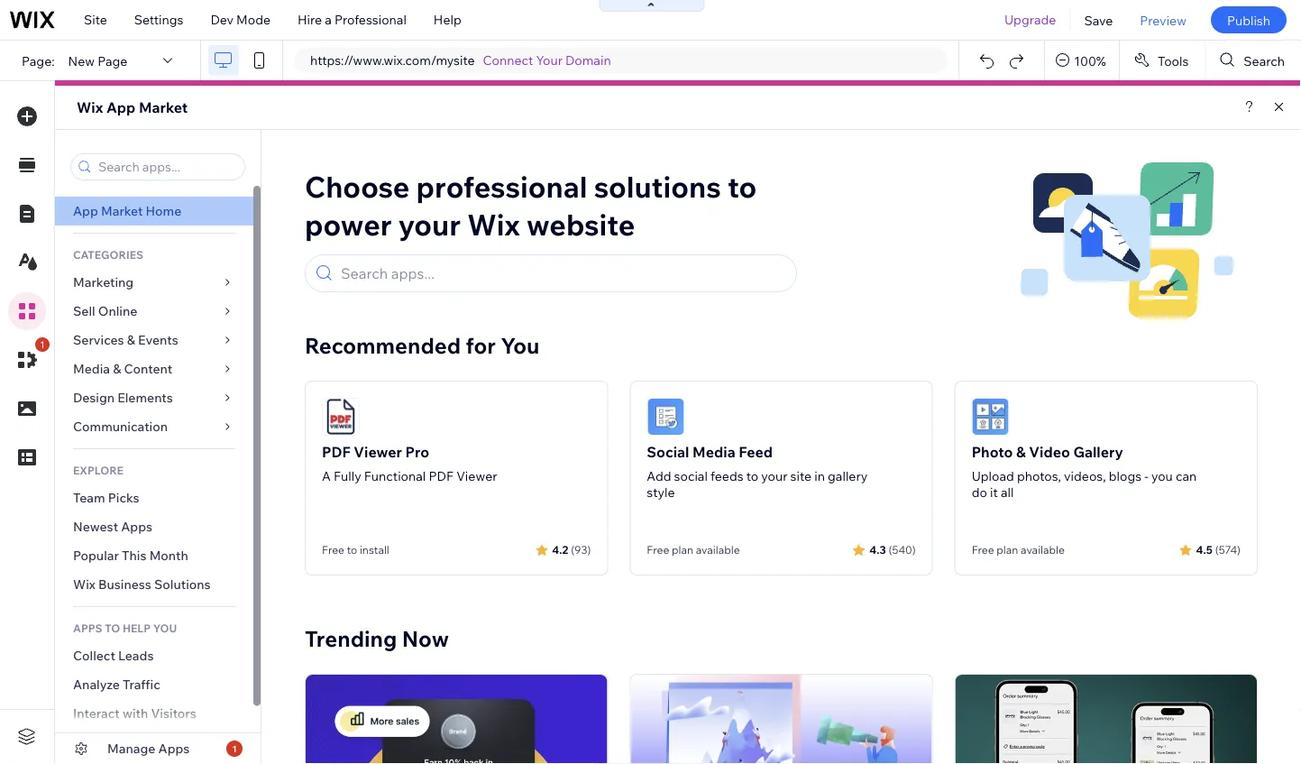 Task type: locate. For each thing, give the bounding box(es) containing it.
4.5
[[1197, 543, 1213, 556]]

1 vertical spatial to
[[747, 468, 759, 484]]

0 vertical spatial a
[[325, 12, 332, 28]]

to inside choose professional solutions to power your wix website
[[728, 168, 757, 205]]

app up categories
[[73, 203, 98, 219]]

your left "site"
[[762, 468, 788, 484]]

to left install
[[347, 543, 357, 557]]

1 horizontal spatial add
[[647, 468, 672, 484]]

for
[[466, 332, 496, 359]]

functional
[[364, 468, 426, 484]]

1 available from the left
[[696, 543, 740, 557]]

1 horizontal spatial available
[[1021, 543, 1065, 557]]

feeds
[[711, 468, 744, 484]]

1 left services at the top left of page
[[40, 339, 45, 350]]

apps down visitors on the bottom of page
[[158, 741, 190, 756]]

(574)
[[1216, 543, 1241, 556]]

1 vertical spatial a
[[567, 383, 574, 399]]

0 horizontal spatial app
[[73, 203, 98, 219]]

do
[[972, 484, 988, 500]]

free plan available for gallery
[[972, 543, 1065, 557]]

you
[[1152, 468, 1173, 484]]

photo & video gallery upload photos, videos, blogs - you can do it all
[[972, 443, 1197, 500]]

collect leads
[[73, 648, 154, 663]]

or
[[681, 383, 693, 398]]

free left install
[[322, 543, 345, 557]]

1 horizontal spatial free plan available
[[972, 543, 1065, 557]]

free plan available for add
[[647, 543, 740, 557]]

0 vertical spatial 1
[[40, 339, 45, 350]]

2 horizontal spatial your
[[762, 468, 788, 484]]

0 horizontal spatial &
[[113, 361, 121, 377]]

month
[[149, 548, 188, 563]]

1 vertical spatial search apps... field
[[336, 255, 788, 291]]

start designing your section: add a designed section or
[[540, 364, 744, 399]]

& up design elements
[[113, 361, 121, 377]]

4.3 (540)
[[870, 543, 916, 556]]

& inside the photo & video gallery upload photos, videos, blogs - you can do it all
[[1017, 443, 1026, 461]]

tools
[[1158, 53, 1189, 68]]

visitors
[[151, 705, 196, 721]]

1 vertical spatial viewer
[[457, 468, 497, 484]]

free plan available down all
[[972, 543, 1065, 557]]

0 vertical spatial apps
[[121, 519, 152, 534]]

add up style
[[647, 468, 672, 484]]

0 horizontal spatial free plan available
[[647, 543, 740, 557]]

0 vertical spatial media
[[73, 361, 110, 377]]

design elements link
[[55, 383, 253, 412]]

gallery
[[1074, 443, 1124, 461]]

100%
[[1075, 53, 1107, 68]]

available down photos,
[[1021, 543, 1065, 557]]

your inside social media feed add social feeds to your site in gallery style
[[762, 468, 788, 484]]

1 horizontal spatial viewer
[[457, 468, 497, 484]]

1 vertical spatial media
[[693, 443, 736, 461]]

viewer
[[354, 443, 402, 461], [457, 468, 497, 484]]

picks
[[108, 490, 139, 506]]

1 free plan available from the left
[[647, 543, 740, 557]]

0 vertical spatial to
[[728, 168, 757, 205]]

1 horizontal spatial 1
[[232, 743, 237, 754]]

0 horizontal spatial add
[[540, 383, 564, 399]]

all
[[1001, 484, 1014, 500]]

hire
[[298, 12, 322, 28]]

& inside "link"
[[113, 361, 121, 377]]

0 horizontal spatial search apps... field
[[93, 154, 239, 180]]

new
[[68, 53, 95, 68]]

pro
[[405, 443, 429, 461]]

1 vertical spatial app
[[73, 203, 98, 219]]

1 horizontal spatial media
[[693, 443, 736, 461]]

& left video
[[1017, 443, 1026, 461]]

1 horizontal spatial a
[[567, 383, 574, 399]]

wix inside choose professional solutions to power your wix website
[[467, 206, 520, 243]]

wix down popular
[[73, 576, 95, 592]]

0 vertical spatial wix
[[77, 98, 103, 116]]

2 horizontal spatial free
[[972, 543, 995, 557]]

add a designed section button
[[540, 383, 678, 399]]

add inside start designing your section: add a designed section or
[[540, 383, 564, 399]]

free down style
[[647, 543, 670, 557]]

1 vertical spatial &
[[113, 361, 121, 377]]

a
[[322, 468, 331, 484]]

0 horizontal spatial available
[[696, 543, 740, 557]]

2 horizontal spatial &
[[1017, 443, 1026, 461]]

apps up this
[[121, 519, 152, 534]]

available down feeds
[[696, 543, 740, 557]]

market down "settings"
[[139, 98, 188, 116]]

traffic
[[123, 677, 160, 692]]

app
[[106, 98, 136, 116], [73, 203, 98, 219]]

help
[[123, 621, 151, 635]]

0 horizontal spatial media
[[73, 361, 110, 377]]

2 plan from the left
[[997, 543, 1019, 557]]

team picks
[[73, 490, 139, 506]]

photos,
[[1018, 468, 1062, 484]]

manage
[[107, 741, 156, 756]]

preview button
[[1127, 0, 1201, 40]]

to down feed on the right bottom
[[747, 468, 759, 484]]

& left events
[[127, 332, 135, 348]]

plan down style
[[672, 543, 694, 557]]

1 horizontal spatial app
[[106, 98, 136, 116]]

explore
[[73, 463, 124, 477]]

1 plan from the left
[[672, 543, 694, 557]]

with
[[123, 705, 148, 721]]

0 horizontal spatial apps
[[121, 519, 152, 534]]

gallery
[[828, 468, 868, 484]]

app market home link
[[55, 197, 253, 226]]

services & events link
[[55, 326, 253, 355]]

1 horizontal spatial free
[[647, 543, 670, 557]]

preview
[[1140, 12, 1187, 28]]

a inside start designing your section: add a designed section or
[[567, 383, 574, 399]]

your right power
[[398, 206, 461, 243]]

trending now
[[305, 625, 449, 652]]

&
[[127, 332, 135, 348], [113, 361, 121, 377], [1017, 443, 1026, 461]]

media up design
[[73, 361, 110, 377]]

1 horizontal spatial your
[[669, 364, 695, 380]]

0 vertical spatial your
[[398, 206, 461, 243]]

social
[[674, 468, 708, 484]]

trending
[[305, 625, 397, 652]]

a left designed on the bottom left of the page
[[567, 383, 574, 399]]

1 horizontal spatial &
[[127, 332, 135, 348]]

2 vertical spatial to
[[347, 543, 357, 557]]

0 vertical spatial add
[[540, 383, 564, 399]]

0 horizontal spatial free
[[322, 543, 345, 557]]

free for photo & video gallery
[[972, 543, 995, 557]]

add
[[540, 383, 564, 399], [647, 468, 672, 484]]

2 free from the left
[[647, 543, 670, 557]]

save
[[1085, 12, 1113, 28]]

free plan available down style
[[647, 543, 740, 557]]

newest apps link
[[55, 512, 253, 541]]

1 horizontal spatial plan
[[997, 543, 1019, 557]]

search apps... field down website
[[336, 255, 788, 291]]

photo
[[972, 443, 1013, 461]]

2 free plan available from the left
[[972, 543, 1065, 557]]

app down the page
[[106, 98, 136, 116]]

1 right manage apps
[[232, 743, 237, 754]]

viewer right "functional" at the left
[[457, 468, 497, 484]]

-
[[1145, 468, 1149, 484]]

add left designed on the bottom left of the page
[[540, 383, 564, 399]]

wix
[[77, 98, 103, 116], [467, 206, 520, 243], [73, 576, 95, 592]]

4.2 (93)
[[552, 543, 591, 556]]

4.3
[[870, 543, 886, 556]]

3 free from the left
[[972, 543, 995, 557]]

media inside social media feed add social feeds to your site in gallery style
[[693, 443, 736, 461]]

a right hire
[[325, 12, 332, 28]]

communication
[[73, 419, 171, 434]]

viewer up "functional" at the left
[[354, 443, 402, 461]]

search apps... field up home at the top of the page
[[93, 154, 239, 180]]

free to install
[[322, 543, 390, 557]]

0 vertical spatial market
[[139, 98, 188, 116]]

to
[[728, 168, 757, 205], [747, 468, 759, 484], [347, 543, 357, 557]]

now
[[402, 625, 449, 652]]

0 vertical spatial &
[[127, 332, 135, 348]]

wix down the new page
[[77, 98, 103, 116]]

interact with visitors link
[[55, 699, 253, 728]]

categories
[[73, 248, 143, 261]]

pdf up a
[[322, 443, 351, 461]]

free plan available
[[647, 543, 740, 557], [972, 543, 1065, 557]]

2 vertical spatial your
[[762, 468, 788, 484]]

power
[[305, 206, 392, 243]]

1 horizontal spatial apps
[[158, 741, 190, 756]]

solutions
[[594, 168, 721, 205]]

1 vertical spatial apps
[[158, 741, 190, 756]]

2 vertical spatial wix
[[73, 576, 95, 592]]

search
[[1244, 53, 1285, 68]]

wix down professional
[[467, 206, 520, 243]]

1 horizontal spatial search apps... field
[[336, 255, 788, 291]]

0 horizontal spatial pdf
[[322, 443, 351, 461]]

professional
[[416, 168, 588, 205]]

2 available from the left
[[1021, 543, 1065, 557]]

your inside start designing your section: add a designed section or
[[669, 364, 695, 380]]

1 vertical spatial add
[[647, 468, 672, 484]]

free down do
[[972, 543, 995, 557]]

media
[[73, 361, 110, 377], [693, 443, 736, 461]]

plan down all
[[997, 543, 1019, 557]]

Search apps... field
[[93, 154, 239, 180], [336, 255, 788, 291]]

in
[[815, 468, 825, 484]]

& for content
[[113, 361, 121, 377]]

0 horizontal spatial plan
[[672, 543, 694, 557]]

1 horizontal spatial pdf
[[429, 468, 454, 484]]

fully
[[334, 468, 361, 484]]

apps
[[73, 621, 102, 635]]

your up "or"
[[669, 364, 695, 380]]

pdf down the pro at the bottom of page
[[429, 468, 454, 484]]

1 vertical spatial wix
[[467, 206, 520, 243]]

section:
[[698, 364, 744, 380]]

4.5 (574)
[[1197, 543, 1241, 556]]

0 vertical spatial viewer
[[354, 443, 402, 461]]

media & content link
[[55, 355, 253, 383]]

upgrade
[[1005, 12, 1057, 28]]

https://www.wix.com/mysite
[[310, 52, 475, 68]]

to right the solutions
[[728, 168, 757, 205]]

to inside social media feed add social feeds to your site in gallery style
[[747, 468, 759, 484]]

help
[[434, 12, 462, 28]]

1 free from the left
[[322, 543, 345, 557]]

pdf viewer pro logo image
[[322, 398, 360, 436]]

available for gallery
[[1021, 543, 1065, 557]]

0 horizontal spatial 1
[[40, 339, 45, 350]]

wix business solutions link
[[55, 570, 253, 599]]

0 horizontal spatial your
[[398, 206, 461, 243]]

2 vertical spatial &
[[1017, 443, 1026, 461]]

1 vertical spatial 1
[[232, 743, 237, 754]]

your
[[536, 52, 563, 68]]

market left home at the top of the page
[[101, 203, 143, 219]]

media up feeds
[[693, 443, 736, 461]]

1 vertical spatial your
[[669, 364, 695, 380]]

media inside "link"
[[73, 361, 110, 377]]

wix for wix app market
[[77, 98, 103, 116]]

0 vertical spatial search apps... field
[[93, 154, 239, 180]]

1
[[40, 339, 45, 350], [232, 743, 237, 754]]



Task type: vqa. For each thing, say whether or not it's contained in the screenshot.


Task type: describe. For each thing, give the bounding box(es) containing it.
tools button
[[1120, 41, 1205, 80]]

publish
[[1228, 12, 1271, 28]]

site
[[791, 468, 812, 484]]

analyze traffic link
[[55, 670, 253, 699]]

https://www.wix.com/mysite connect your domain
[[310, 52, 611, 68]]

install
[[360, 543, 390, 557]]

& for events
[[127, 332, 135, 348]]

new page
[[68, 53, 128, 68]]

online
[[98, 303, 137, 319]]

section
[[635, 383, 678, 399]]

popular this month
[[73, 548, 188, 563]]

interact with visitors
[[73, 705, 196, 721]]

sell online link
[[55, 297, 253, 326]]

apps for newest apps
[[121, 519, 152, 534]]

& for video
[[1017, 443, 1026, 461]]

solutions
[[154, 576, 211, 592]]

communication link
[[55, 412, 253, 441]]

wix business solutions
[[73, 576, 211, 592]]

start
[[575, 364, 605, 380]]

publish button
[[1211, 6, 1287, 33]]

pdf viewer pro a fully functional pdf viewer
[[322, 443, 497, 484]]

settings
[[134, 12, 183, 28]]

1 vertical spatial market
[[101, 203, 143, 219]]

plan for photo
[[997, 543, 1019, 557]]

apps for manage apps
[[158, 741, 190, 756]]

videos,
[[1064, 468, 1106, 484]]

free for pdf viewer pro
[[322, 543, 345, 557]]

design
[[73, 390, 115, 405]]

available for add
[[696, 543, 740, 557]]

1 vertical spatial pdf
[[429, 468, 454, 484]]

0 horizontal spatial viewer
[[354, 443, 402, 461]]

site
[[84, 12, 107, 28]]

interact
[[73, 705, 120, 721]]

0 horizontal spatial a
[[325, 12, 332, 28]]

add inside social media feed add social feeds to your site in gallery style
[[647, 468, 672, 484]]

photo & video gallery logo image
[[972, 398, 1010, 436]]

social media feed logo image
[[647, 398, 685, 436]]

dev
[[211, 12, 234, 28]]

connect
[[483, 52, 533, 68]]

services
[[73, 332, 124, 348]]

(93)
[[571, 543, 591, 556]]

apps to help you
[[73, 621, 177, 635]]

recommended for you
[[305, 332, 540, 359]]

you
[[501, 332, 540, 359]]

home
[[146, 203, 182, 219]]

plan for social
[[672, 543, 694, 557]]

1 inside button
[[40, 339, 45, 350]]

analyze
[[73, 677, 120, 692]]

designed
[[577, 383, 632, 399]]

designing
[[608, 364, 666, 380]]

feed
[[739, 443, 773, 461]]

recommended
[[305, 332, 461, 359]]

free for social media feed
[[647, 543, 670, 557]]

analyze traffic
[[73, 677, 160, 692]]

marketing
[[73, 274, 134, 290]]

services & events
[[73, 332, 178, 348]]

team
[[73, 490, 105, 506]]

wix for wix business solutions
[[73, 576, 95, 592]]

social media feed add social feeds to your site in gallery style
[[647, 443, 868, 500]]

mode
[[236, 12, 271, 28]]

domain
[[566, 52, 611, 68]]

collect
[[73, 648, 115, 663]]

professional
[[335, 12, 407, 28]]

choose professional solutions to power your wix website
[[305, 168, 757, 243]]

100% button
[[1046, 41, 1119, 80]]

your inside choose professional solutions to power your wix website
[[398, 206, 461, 243]]

style
[[647, 484, 675, 500]]

elements
[[117, 390, 173, 405]]

4.2
[[552, 543, 568, 556]]

dev mode
[[211, 12, 271, 28]]

0 vertical spatial pdf
[[322, 443, 351, 461]]

choose
[[305, 168, 410, 205]]

(540)
[[889, 543, 916, 556]]

can
[[1176, 468, 1197, 484]]

events
[[138, 332, 178, 348]]

app market home
[[73, 203, 182, 219]]

0 vertical spatial app
[[106, 98, 136, 116]]

newest
[[73, 519, 118, 534]]

1 button
[[8, 337, 50, 379]]

wix app market
[[77, 98, 188, 116]]

you
[[153, 621, 177, 635]]

business
[[98, 576, 151, 592]]

social
[[647, 443, 690, 461]]

popular this month link
[[55, 541, 253, 570]]

sell
[[73, 303, 95, 319]]

to
[[105, 621, 120, 635]]



